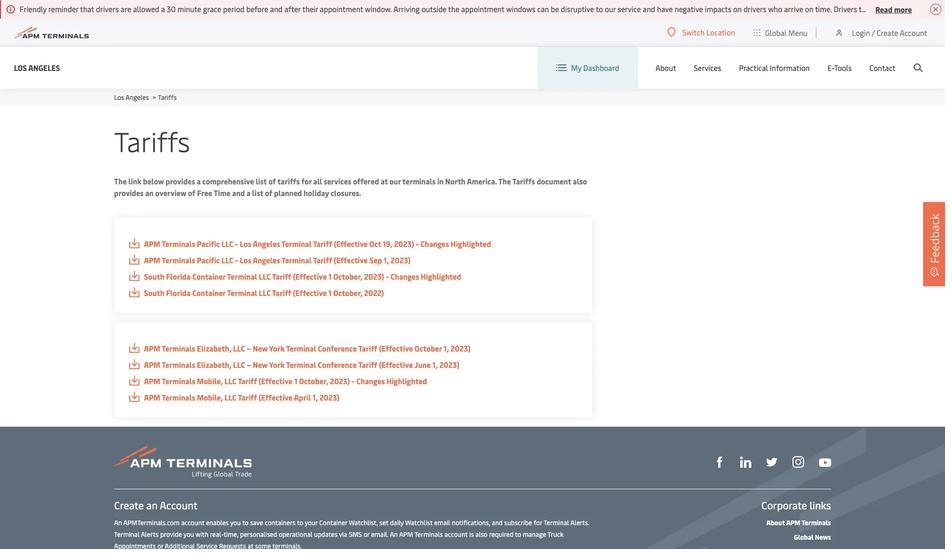 Task type: vqa. For each thing, say whether or not it's contained in the screenshot.
"availability"
no



Task type: locate. For each thing, give the bounding box(es) containing it.
1 for 2023)
[[329, 271, 332, 282]]

1 horizontal spatial their
[[923, 4, 938, 14]]

0 vertical spatial for
[[302, 176, 312, 186]]

about left services
[[656, 63, 677, 73]]

2023) right october
[[451, 343, 471, 354]]

operational
[[279, 530, 313, 539]]

1 vertical spatial container
[[192, 288, 226, 298]]

1 vertical spatial our
[[390, 176, 401, 186]]

1 vertical spatial elizabeth,
[[197, 360, 232, 370]]

conference for october
[[318, 343, 357, 354]]

apm for apm terminals elizabeth, llc – new york terminal conference tariff (effective june 1, 2023)
[[144, 360, 160, 370]]

daily
[[390, 518, 404, 527]]

1 vertical spatial provides
[[114, 188, 144, 198]]

elizabeth, for apm terminals elizabeth, llc – new york terminal conference tariff (effective june 1, 2023)
[[197, 360, 232, 370]]

0 horizontal spatial for
[[302, 176, 312, 186]]

1, right june
[[433, 360, 438, 370]]

account up provide
[[160, 498, 198, 512]]

tariff
[[313, 239, 332, 249], [313, 255, 332, 265], [272, 271, 291, 282], [272, 288, 291, 298], [358, 343, 378, 354], [358, 360, 378, 370], [238, 376, 257, 386], [238, 392, 257, 403]]

0 horizontal spatial that
[[80, 4, 94, 14]]

grace
[[203, 4, 221, 14]]

1 mobile, from the top
[[197, 376, 223, 386]]

0 vertical spatial also
[[573, 176, 587, 186]]

a inside the link below provides a comprehensive list of tariffs for all services offered at our terminals in north america. the tariffs document also provides an overview of free time and a list of planned holiday closures.
[[247, 188, 251, 198]]

a left 30
[[161, 4, 165, 14]]

terminal inside south florida container terminal llc tariff (effective 1 october, 2022) link
[[227, 288, 257, 298]]

1, right sep
[[384, 255, 389, 265]]

account left "is"
[[445, 530, 468, 539]]

also right "is"
[[476, 530, 488, 539]]

1 vertical spatial florida
[[166, 288, 191, 298]]

feedback
[[927, 214, 943, 263]]

angeles inside apm terminals pacific llc - los angeles terminal tariff (effective sep 1, 2023) link
[[253, 255, 280, 265]]

0 horizontal spatial account
[[160, 498, 198, 512]]

1 arrive from the left
[[785, 4, 804, 14]]

conference up apm terminals elizabeth, llc – new york terminal conference tariff (effective june 1, 2023) link at the bottom of page
[[318, 343, 357, 354]]

1 horizontal spatial also
[[573, 176, 587, 186]]

1, right october
[[444, 343, 449, 354]]

0 horizontal spatial create
[[114, 498, 144, 512]]

tariff down apm terminals pacific llc - los angeles terminal tariff (effective sep 1, 2023)
[[272, 271, 291, 282]]

manage
[[523, 530, 546, 539]]

service
[[197, 542, 218, 549]]

terminals for apm terminals pacific llc - los angeles terminal tariff (effective sep 1, 2023)
[[162, 255, 195, 265]]

2023) inside south florida container terminal llc tariff (effective 1 october, 2023) - changes highlighted link
[[364, 271, 384, 282]]

a down a comprehensive
[[247, 188, 251, 198]]

elizabeth, for apm terminals elizabeth, llc – new york terminal conference tariff (effective october 1, 2023)
[[197, 343, 232, 354]]

some
[[255, 542, 271, 549]]

switch
[[683, 27, 705, 37]]

1 horizontal spatial arrive
[[875, 4, 894, 14]]

0 vertical spatial mobile,
[[197, 376, 223, 386]]

0 vertical spatial container
[[192, 271, 226, 282]]

provides up the overview
[[166, 176, 195, 186]]

2023) right 19, at top left
[[394, 239, 414, 249]]

1
[[329, 271, 332, 282], [329, 288, 332, 298], [294, 376, 298, 386]]

south for south florida container terminal llc tariff (effective 1 october, 2022)
[[144, 288, 165, 298]]

2 york from the top
[[269, 360, 285, 370]]

account down more
[[900, 27, 928, 38]]

0 horizontal spatial the
[[114, 176, 127, 186]]

0 vertical spatial create
[[877, 27, 899, 38]]

to left save
[[242, 518, 249, 527]]

0 horizontal spatial provides
[[114, 188, 144, 198]]

1 horizontal spatial or
[[364, 530, 370, 539]]

global left menu
[[766, 27, 787, 38]]

at right 'offered'
[[381, 176, 388, 186]]

angeles
[[28, 62, 60, 73], [126, 93, 149, 102], [253, 239, 280, 249], [253, 255, 280, 265]]

linkedin__x28_alt_x29__3_ link
[[740, 456, 752, 468]]

0 vertical spatial conference
[[318, 343, 357, 354]]

0 horizontal spatial account
[[181, 518, 205, 527]]

container
[[192, 271, 226, 282], [192, 288, 226, 298], [319, 518, 348, 527]]

and right time
[[232, 188, 245, 198]]

tariffs left document
[[513, 176, 535, 186]]

conference inside apm terminals elizabeth, llc – new york terminal conference tariff (effective june 1, 2023) link
[[318, 360, 357, 370]]

twitter image
[[767, 457, 778, 468]]

elizabeth,
[[197, 343, 232, 354], [197, 360, 232, 370]]

(effective down apm terminals pacific llc - los angeles terminal tariff (effective oct 19, 2023) - changes highlighted link
[[334, 255, 368, 265]]

arrive
[[785, 4, 804, 14], [875, 4, 894, 14]]

provides down link
[[114, 188, 144, 198]]

0 vertical spatial –
[[247, 343, 251, 354]]

0 vertical spatial global
[[766, 27, 787, 38]]

1 vertical spatial conference
[[318, 360, 357, 370]]

terminals for apm terminals elizabeth, llc – new york terminal conference tariff (effective october 1, 2023)
[[162, 343, 195, 354]]

drivers left who
[[744, 4, 767, 14]]

0 horizontal spatial our
[[390, 176, 401, 186]]

1 vertical spatial also
[[476, 530, 488, 539]]

0 vertical spatial pacific
[[197, 239, 220, 249]]

apm terminals elizabeth, llc – new york terminal conference tariff (effective june 1, 2023) link
[[128, 359, 578, 371]]

apm for apm terminals mobile, llc tariff (effective 1 october, 2023) - changes highlighted
[[144, 376, 160, 386]]

1 horizontal spatial outside
[[896, 4, 921, 14]]

2 vertical spatial october,
[[299, 376, 328, 386]]

2 vertical spatial 1
[[294, 376, 298, 386]]

on left time.
[[806, 4, 814, 14]]

1 appointment from the left
[[320, 4, 363, 14]]

1, inside "link"
[[444, 343, 449, 354]]

pacific for apm terminals pacific llc - los angeles terminal tariff (effective oct 19, 2023) - changes highlighted
[[197, 239, 220, 249]]

for left all
[[302, 176, 312, 186]]

south florida container terminal llc tariff (effective 1 october, 2022)
[[144, 288, 384, 298]]

0 vertical spatial florida
[[166, 271, 191, 282]]

our left terminals
[[390, 176, 401, 186]]

list left the tariffs
[[256, 176, 267, 186]]

october,
[[333, 271, 363, 282], [333, 288, 363, 298], [299, 376, 328, 386]]

list left planned
[[252, 188, 263, 198]]

their right after
[[303, 4, 318, 14]]

2 florida from the top
[[166, 288, 191, 298]]

tariff down apm terminals elizabeth, llc – new york terminal conference tariff (effective october 1, 2023) "link"
[[358, 360, 378, 370]]

an up apmterminals.com
[[146, 498, 158, 512]]

0 horizontal spatial at
[[248, 542, 254, 549]]

and inside the link below provides a comprehensive list of tariffs for all services offered at our terminals in north america. the tariffs document also provides an overview of free time and a list of planned holiday closures.
[[232, 188, 245, 198]]

facebook image
[[714, 457, 725, 468]]

1 elizabeth, from the top
[[197, 343, 232, 354]]

2 vertical spatial changes
[[357, 376, 385, 386]]

1 their from the left
[[303, 4, 318, 14]]

1 vertical spatial an
[[390, 530, 398, 539]]

terminals inside an apmterminals.com account enables you to save containers to your container watchlist, set daily watchlist email notifications, and subscribe for terminal alerts. terminal alerts provide you with real-time, personalised operational updates via sms or email. an apm terminals account is also required to manage truck appointments or additional service requests at some terminals.
[[415, 530, 443, 539]]

1 horizontal spatial about
[[767, 518, 785, 527]]

apm for apm terminals mobile, llc tariff (effective april 1, 2023)
[[144, 392, 160, 403]]

elizabeth, inside "link"
[[197, 343, 232, 354]]

2 pacific from the top
[[197, 255, 220, 265]]

0 vertical spatial our
[[605, 4, 616, 14]]

2023) right 'april'
[[320, 392, 340, 403]]

mobile, inside "link"
[[197, 376, 223, 386]]

1 horizontal spatial on
[[806, 4, 814, 14]]

york for apm terminals elizabeth, llc – new york terminal conference tariff (effective october 1, 2023)
[[269, 343, 285, 354]]

disruptive
[[561, 4, 595, 14]]

tariff up apm terminals elizabeth, llc – new york terminal conference tariff (effective june 1, 2023) link at the bottom of page
[[358, 343, 378, 354]]

0 horizontal spatial a
[[161, 4, 165, 14]]

30
[[167, 4, 176, 14]]

of left free
[[188, 188, 196, 198]]

angeles inside apm terminals pacific llc - los angeles terminal tariff (effective oct 19, 2023) - changes highlighted link
[[253, 239, 280, 249]]

1 that from the left
[[80, 4, 94, 14]]

october, down apm terminals pacific llc - los angeles terminal tariff (effective sep 1, 2023) link at the top of page
[[333, 271, 363, 282]]

1 york from the top
[[269, 343, 285, 354]]

0 horizontal spatial global
[[766, 27, 787, 38]]

2 elizabeth, from the top
[[197, 360, 232, 370]]

1 horizontal spatial appointment
[[461, 4, 505, 14]]

pacific
[[197, 239, 220, 249], [197, 255, 220, 265]]

highlighted
[[451, 239, 492, 249], [421, 271, 461, 282], [387, 376, 427, 386]]

more
[[895, 4, 912, 14]]

additional
[[165, 542, 195, 549]]

los angeles > tariffs
[[114, 93, 177, 102]]

tariff down south florida container terminal llc tariff (effective 1 october, 2023) - changes highlighted
[[272, 288, 291, 298]]

0 vertical spatial los angeles link
[[14, 62, 60, 74]]

0 horizontal spatial an
[[114, 518, 122, 527]]

conference
[[318, 343, 357, 354], [318, 360, 357, 370]]

global
[[766, 27, 787, 38], [794, 533, 814, 542]]

october, down south florida container terminal llc tariff (effective 1 october, 2023) - changes highlighted link
[[333, 288, 363, 298]]

0 horizontal spatial drivers
[[96, 4, 119, 14]]

2 vertical spatial tariffs
[[513, 176, 535, 186]]

you
[[230, 518, 241, 527], [184, 530, 194, 539]]

2 south from the top
[[144, 288, 165, 298]]

1 vertical spatial or
[[157, 542, 163, 549]]

1 vertical spatial –
[[247, 360, 251, 370]]

0 vertical spatial list
[[256, 176, 267, 186]]

1 horizontal spatial drivers
[[744, 4, 767, 14]]

0 vertical spatial york
[[269, 343, 285, 354]]

global inside global menu button
[[766, 27, 787, 38]]

1 vertical spatial 1
[[329, 288, 332, 298]]

terminals for apm terminals elizabeth, llc – new york terminal conference tariff (effective june 1, 2023)
[[162, 360, 195, 370]]

terminal inside apm terminals elizabeth, llc – new york terminal conference tariff (effective october 1, 2023) "link"
[[286, 343, 316, 354]]

- inside "link"
[[352, 376, 355, 386]]

1 horizontal spatial create
[[877, 27, 899, 38]]

2023) inside apm terminals elizabeth, llc – new york terminal conference tariff (effective october 1, 2023) "link"
[[451, 343, 471, 354]]

1 vertical spatial changes
[[391, 271, 419, 282]]

0 horizontal spatial or
[[157, 542, 163, 549]]

conference down apm terminals elizabeth, llc – new york terminal conference tariff (effective october 1, 2023) "link"
[[318, 360, 357, 370]]

0 vertical spatial new
[[253, 343, 268, 354]]

york inside "link"
[[269, 343, 285, 354]]

south
[[144, 271, 165, 282], [144, 288, 165, 298]]

also right document
[[573, 176, 587, 186]]

drivers
[[96, 4, 119, 14], [744, 4, 767, 14]]

– inside "link"
[[247, 343, 251, 354]]

1 – from the top
[[247, 343, 251, 354]]

dashboard
[[584, 63, 620, 73]]

19,
[[383, 239, 393, 249]]

2 vertical spatial container
[[319, 518, 348, 527]]

friendly reminder that drivers are allowed a 30 minute grace period before and after their appointment window. arriving outside the appointment windows can be disruptive to our service and have negative impacts on drivers who arrive on time. drivers that arrive outside their ap
[[20, 4, 946, 14]]

tariff up apm terminals pacific llc - los angeles terminal tariff (effective sep 1, 2023) link at the top of page
[[313, 239, 332, 249]]

for up manage
[[534, 518, 543, 527]]

0 vertical spatial an
[[145, 188, 154, 198]]

1 inside south florida container terminal llc tariff (effective 1 october, 2023) - changes highlighted link
[[329, 271, 332, 282]]

1 vertical spatial global
[[794, 533, 814, 542]]

apmterminals.com
[[123, 518, 180, 527]]

– for apm terminals elizabeth, llc – new york terminal conference tariff (effective october 1, 2023)
[[247, 343, 251, 354]]

1 vertical spatial pacific
[[197, 255, 220, 265]]

apm for apm terminals pacific llc - los angeles terminal tariff (effective sep 1, 2023)
[[144, 255, 160, 265]]

0 vertical spatial about
[[656, 63, 677, 73]]

an down below
[[145, 188, 154, 198]]

1 horizontal spatial at
[[381, 176, 388, 186]]

terminal inside apm terminals elizabeth, llc – new york terminal conference tariff (effective june 1, 2023) link
[[286, 360, 316, 370]]

the right the america.
[[499, 176, 511, 186]]

1 horizontal spatial global
[[794, 533, 814, 542]]

1 vertical spatial a
[[247, 188, 251, 198]]

about down corporate
[[767, 518, 785, 527]]

tariffs up below
[[114, 122, 190, 159]]

1 down south florida container terminal llc tariff (effective 1 october, 2023) - changes highlighted link
[[329, 288, 332, 298]]

1, right 'april'
[[313, 392, 318, 403]]

new inside apm terminals elizabeth, llc – new york terminal conference tariff (effective october 1, 2023) "link"
[[253, 343, 268, 354]]

new inside apm terminals elizabeth, llc – new york terminal conference tariff (effective june 1, 2023) link
[[253, 360, 268, 370]]

create right / in the top of the page
[[877, 27, 899, 38]]

1 vertical spatial october,
[[333, 288, 363, 298]]

(effective up apm terminals pacific llc - los angeles terminal tariff (effective sep 1, 2023) link at the top of page
[[334, 239, 368, 249]]

1 vertical spatial account
[[445, 530, 468, 539]]

1 outside from the left
[[422, 4, 447, 14]]

friendly
[[20, 4, 47, 14]]

e-
[[828, 63, 835, 73]]

0 horizontal spatial changes
[[357, 376, 385, 386]]

for inside an apmterminals.com account enables you to save containers to your container watchlist, set daily watchlist email notifications, and subscribe for terminal alerts. terminal alerts provide you with real-time, personalised operational updates via sms or email. an apm terminals account is also required to manage truck appointments or additional service requests at some terminals.
[[534, 518, 543, 527]]

1 horizontal spatial that
[[859, 4, 873, 14]]

is
[[470, 530, 474, 539]]

1 vertical spatial about
[[767, 518, 785, 527]]

south florida container terminal llc tariff (effective 1 october, 2023) - changes highlighted link
[[128, 271, 578, 283]]

save
[[250, 518, 263, 527]]

2023) inside apm terminals elizabeth, llc – new york terminal conference tariff (effective june 1, 2023) link
[[440, 360, 460, 370]]

1 pacific from the top
[[197, 239, 220, 249]]

october
[[415, 343, 442, 354]]

apm inside an apmterminals.com account enables you to save containers to your container watchlist, set daily watchlist email notifications, and subscribe for terminal alerts. terminal alerts provide you with real-time, personalised operational updates via sms or email. an apm terminals account is also required to manage truck appointments or additional service requests at some terminals.
[[399, 530, 413, 539]]

0 vertical spatial october,
[[333, 271, 363, 282]]

/
[[872, 27, 875, 38]]

below
[[143, 176, 164, 186]]

tariffs right > on the left top of page
[[158, 93, 177, 102]]

2 their from the left
[[923, 4, 938, 14]]

apm terminals elizabeth, llc – new york terminal conference tariff (effective october 1, 2023)
[[144, 343, 471, 354]]

1 horizontal spatial for
[[534, 518, 543, 527]]

1 vertical spatial south
[[144, 288, 165, 298]]

1 horizontal spatial changes
[[391, 271, 419, 282]]

(effective down apm terminals pacific llc - los angeles terminal tariff (effective oct 19, 2023) - changes highlighted
[[293, 271, 327, 282]]

1 vertical spatial tariffs
[[114, 122, 190, 159]]

closures.
[[331, 188, 361, 198]]

on right impacts
[[734, 4, 742, 14]]

at left some
[[248, 542, 254, 549]]

tariff down apm terminals mobile, llc tariff (effective 1 october, 2023) - changes highlighted
[[238, 392, 257, 403]]

of left planned
[[265, 188, 273, 198]]

before
[[246, 4, 268, 14]]

global for global menu
[[766, 27, 787, 38]]

terminals for apm terminals pacific llc - los angeles terminal tariff (effective oct 19, 2023) - changes highlighted
[[162, 239, 195, 249]]

york up apm terminals mobile, llc tariff (effective 1 october, 2023) - changes highlighted
[[269, 360, 285, 370]]

create up apmterminals.com
[[114, 498, 144, 512]]

arrive right who
[[785, 4, 804, 14]]

florida for south florida container terminal llc tariff (effective 1 october, 2023) - changes highlighted
[[166, 271, 191, 282]]

1 horizontal spatial you
[[230, 518, 241, 527]]

1 vertical spatial for
[[534, 518, 543, 527]]

new for apm terminals elizabeth, llc – new york terminal conference tariff (effective october 1, 2023)
[[253, 343, 268, 354]]

their left ap at top right
[[923, 4, 938, 14]]

2 – from the top
[[247, 360, 251, 370]]

2023) inside apm terminals pacific llc - los angeles terminal tariff (effective oct 19, 2023) - changes highlighted link
[[394, 239, 414, 249]]

terminals for apm terminals mobile, llc tariff (effective april 1, 2023)
[[162, 392, 195, 403]]

1 south from the top
[[144, 271, 165, 282]]

you left the with at bottom
[[184, 530, 194, 539]]

0 vertical spatial provides
[[166, 176, 195, 186]]

1 vertical spatial new
[[253, 360, 268, 370]]

login / create account
[[852, 27, 928, 38]]

an
[[145, 188, 154, 198], [146, 498, 158, 512]]

also inside an apmterminals.com account enables you to save containers to your container watchlist, set daily watchlist email notifications, and subscribe for terminal alerts. terminal alerts provide you with real-time, personalised operational updates via sms or email. an apm terminals account is also required to manage truck appointments or additional service requests at some terminals.
[[476, 530, 488, 539]]

or down alerts
[[157, 542, 163, 549]]

highlighted inside "link"
[[387, 376, 427, 386]]

2 conference from the top
[[318, 360, 357, 370]]

to
[[596, 4, 603, 14], [242, 518, 249, 527], [297, 518, 303, 527], [515, 530, 521, 539]]

terminal inside apm terminals pacific llc - los angeles terminal tariff (effective sep 1, 2023) link
[[282, 255, 312, 265]]

1 horizontal spatial los angeles link
[[114, 93, 149, 102]]

–
[[247, 343, 251, 354], [247, 360, 251, 370]]

an apmterminals.com account enables you to save containers to your container watchlist, set daily watchlist email notifications, and subscribe for terminal alerts. terminal alerts provide you with real-time, personalised operational updates via sms or email. an apm terminals account is also required to manage truck appointments or additional service requests at some terminals.
[[114, 518, 590, 549]]

terminals for apm terminals mobile, llc tariff (effective 1 october, 2023) - changes highlighted
[[162, 376, 195, 386]]

1 down apm terminals elizabeth, llc – new york terminal conference tariff (effective june 1, 2023)
[[294, 376, 298, 386]]

planned
[[274, 188, 302, 198]]

and up the required
[[492, 518, 503, 527]]

2 vertical spatial highlighted
[[387, 376, 427, 386]]

0 vertical spatial south
[[144, 271, 165, 282]]

1 vertical spatial at
[[248, 542, 254, 549]]

account up the with at bottom
[[181, 518, 205, 527]]

apm terminals mobile, llc tariff (effective april 1, 2023) link
[[128, 392, 578, 403]]

drivers left the "are"
[[96, 4, 119, 14]]

our left service at top
[[605, 4, 616, 14]]

a
[[161, 4, 165, 14], [247, 188, 251, 198]]

october, up 'april'
[[299, 376, 328, 386]]

global down the about apm terminals link at the bottom
[[794, 533, 814, 542]]

an down 'daily'
[[390, 530, 398, 539]]

the left link
[[114, 176, 127, 186]]

alerts
[[141, 530, 159, 539]]

1 vertical spatial highlighted
[[421, 271, 461, 282]]

apm for apm terminals pacific llc - los angeles terminal tariff (effective oct 19, 2023) - changes highlighted
[[144, 239, 160, 249]]

outside
[[422, 4, 447, 14], [896, 4, 921, 14]]

1 drivers from the left
[[96, 4, 119, 14]]

tariff down apm terminals pacific llc - los angeles terminal tariff (effective oct 19, 2023) - changes highlighted
[[313, 255, 332, 265]]

0 vertical spatial 1
[[329, 271, 332, 282]]

and inside an apmterminals.com account enables you to save containers to your container watchlist, set daily watchlist email notifications, and subscribe for terminal alerts. terminal alerts provide you with real-time, personalised operational updates via sms or email. an apm terminals account is also required to manage truck appointments or additional service requests at some terminals.
[[492, 518, 503, 527]]

0 horizontal spatial about
[[656, 63, 677, 73]]

york up apm terminals elizabeth, llc – new york terminal conference tariff (effective june 1, 2023)
[[269, 343, 285, 354]]

york
[[269, 343, 285, 354], [269, 360, 285, 370]]

terminal inside apm terminals pacific llc - los angeles terminal tariff (effective oct 19, 2023) - changes highlighted link
[[282, 239, 312, 249]]

provide
[[160, 530, 182, 539]]

in
[[438, 176, 444, 186]]

who
[[769, 4, 783, 14]]

2 that from the left
[[859, 4, 873, 14]]

minute
[[178, 4, 201, 14]]

0 vertical spatial changes
[[421, 239, 449, 249]]

your
[[305, 518, 318, 527]]

global news link
[[794, 533, 831, 542]]

2023) inside apm terminals pacific llc - los angeles terminal tariff (effective sep 1, 2023) link
[[391, 255, 411, 265]]

links
[[810, 498, 831, 512]]

information
[[770, 63, 810, 73]]

-
[[235, 239, 238, 249], [416, 239, 419, 249], [235, 255, 238, 265], [386, 271, 389, 282], [352, 376, 355, 386]]

llc for apm terminals mobile, llc tariff (effective april 1, 2023)
[[225, 392, 237, 403]]

2 on from the left
[[806, 4, 814, 14]]

period
[[223, 4, 245, 14]]

1 florida from the top
[[166, 271, 191, 282]]

that left read
[[859, 4, 873, 14]]

my
[[571, 63, 582, 73]]

2023) down october
[[440, 360, 460, 370]]

0 vertical spatial or
[[364, 530, 370, 539]]

0 vertical spatial tariffs
[[158, 93, 177, 102]]

1 new from the top
[[253, 343, 268, 354]]

you up time,
[[230, 518, 241, 527]]

2023) down 19, at top left
[[391, 255, 411, 265]]

an up "appointments"
[[114, 518, 122, 527]]

- down apm terminals elizabeth, llc – new york terminal conference tariff (effective june 1, 2023) link at the bottom of page
[[352, 376, 355, 386]]

– for apm terminals elizabeth, llc – new york terminal conference tariff (effective june 1, 2023)
[[247, 360, 251, 370]]

1 down apm terminals pacific llc - los angeles terminal tariff (effective sep 1, 2023) link at the top of page
[[329, 271, 332, 282]]

account
[[181, 518, 205, 527], [445, 530, 468, 539]]

or right sms
[[364, 530, 370, 539]]

global menu button
[[745, 18, 817, 46]]

at
[[381, 176, 388, 186], [248, 542, 254, 549]]

outside right read
[[896, 4, 921, 14]]

0 horizontal spatial outside
[[422, 4, 447, 14]]

terminals
[[162, 239, 195, 249], [162, 255, 195, 265], [162, 343, 195, 354], [162, 360, 195, 370], [162, 376, 195, 386], [162, 392, 195, 403], [802, 518, 831, 527], [415, 530, 443, 539]]

1 conference from the top
[[318, 343, 357, 354]]

2023) up "2022)"
[[364, 271, 384, 282]]

of left the tariffs
[[269, 176, 276, 186]]

0 horizontal spatial arrive
[[785, 4, 804, 14]]

login
[[852, 27, 871, 38]]

1 horizontal spatial a
[[247, 188, 251, 198]]

close alert image
[[931, 4, 942, 15]]

1 inside south florida container terminal llc tariff (effective 1 october, 2022) link
[[329, 288, 332, 298]]

florida
[[166, 271, 191, 282], [166, 288, 191, 298]]

a comprehensive
[[197, 176, 254, 186]]

los
[[14, 62, 27, 73], [114, 93, 124, 102], [240, 239, 252, 249], [240, 255, 252, 265]]

our inside the link below provides a comprehensive list of tariffs for all services offered at our terminals in north america. the tariffs document also provides an overview of free time and a list of planned holiday closures.
[[390, 176, 401, 186]]

about button
[[656, 47, 677, 89]]

los angeles link
[[14, 62, 60, 74], [114, 93, 149, 102]]

south for south florida container terminal llc tariff (effective 1 october, 2023) - changes highlighted
[[144, 271, 165, 282]]

2 mobile, from the top
[[197, 392, 223, 403]]

0 vertical spatial elizabeth,
[[197, 343, 232, 354]]

arrive left more
[[875, 4, 894, 14]]

0 vertical spatial an
[[114, 518, 122, 527]]

appointment right the at the left of page
[[461, 4, 505, 14]]

conference inside apm terminals elizabeth, llc – new york terminal conference tariff (effective october 1, 2023) "link"
[[318, 343, 357, 354]]

2 new from the top
[[253, 360, 268, 370]]



Task type: describe. For each thing, give the bounding box(es) containing it.
- down 19, at top left
[[386, 271, 389, 282]]

updates
[[314, 530, 338, 539]]

offered
[[353, 176, 379, 186]]

fill 44 link
[[767, 456, 778, 468]]

link
[[128, 176, 141, 186]]

corporate
[[762, 498, 808, 512]]

june
[[415, 360, 431, 370]]

tariffs inside the link below provides a comprehensive list of tariffs for all services offered at our terminals in north america. the tariffs document also provides an overview of free time and a list of planned holiday closures.
[[513, 176, 535, 186]]

can
[[538, 4, 549, 14]]

reminder
[[48, 4, 79, 14]]

mobile, for apm terminals mobile, llc tariff (effective april 1, 2023)
[[197, 392, 223, 403]]

2 outside from the left
[[896, 4, 921, 14]]

practical information button
[[739, 47, 810, 89]]

and left have
[[643, 4, 656, 14]]

time.
[[816, 4, 832, 14]]

florida for south florida container terminal llc tariff (effective 1 october, 2022)
[[166, 288, 191, 298]]

instagram image
[[793, 456, 804, 468]]

about for about apm terminals
[[767, 518, 785, 527]]

tools
[[835, 63, 852, 73]]

york for apm terminals elizabeth, llc – new york terminal conference tariff (effective june 1, 2023)
[[269, 360, 285, 370]]

2023) inside apm terminals mobile, llc tariff (effective 1 october, 2023) - changes highlighted "link"
[[330, 376, 350, 386]]

login / create account link
[[835, 19, 928, 46]]

about apm terminals link
[[767, 518, 831, 527]]

service
[[618, 4, 641, 14]]

ap
[[940, 4, 946, 14]]

pacific for apm terminals pacific llc - los angeles terminal tariff (effective sep 1, 2023)
[[197, 255, 220, 265]]

apm terminals pacific llc - los angeles terminal tariff (effective sep 1, 2023)
[[144, 255, 411, 265]]

apm terminals pacific llc - los angeles terminal tariff (effective sep 1, 2023) link
[[128, 255, 578, 266]]

1 vertical spatial los angeles link
[[114, 93, 149, 102]]

1 horizontal spatial provides
[[166, 176, 195, 186]]

notifications,
[[452, 518, 490, 527]]

after
[[285, 4, 301, 14]]

linkedin image
[[740, 457, 752, 468]]

(effective left june
[[379, 360, 413, 370]]

2022)
[[364, 288, 384, 298]]

be
[[551, 4, 559, 14]]

containers
[[265, 518, 296, 527]]

- right 19, at top left
[[416, 239, 419, 249]]

watchlist
[[405, 518, 433, 527]]

container for south florida container terminal llc tariff (effective 1 october, 2022)
[[192, 288, 226, 298]]

1 on from the left
[[734, 4, 742, 14]]

create an account
[[114, 498, 198, 512]]

via
[[339, 530, 347, 539]]

global menu
[[766, 27, 808, 38]]

0 vertical spatial highlighted
[[451, 239, 492, 249]]

- up apm terminals pacific llc - los angeles terminal tariff (effective sep 1, 2023)
[[235, 239, 238, 249]]

2 arrive from the left
[[875, 4, 894, 14]]

october, for 2023)
[[333, 271, 363, 282]]

allowed
[[133, 4, 159, 14]]

apm terminals pacific llc - los angeles terminal tariff (effective oct 19, 2023) - changes highlighted
[[144, 239, 492, 249]]

1 horizontal spatial account
[[445, 530, 468, 539]]

0 horizontal spatial los angeles link
[[14, 62, 60, 74]]

changes inside "link"
[[357, 376, 385, 386]]

for inside the link below provides a comprehensive list of tariffs for all services offered at our terminals in north america. the tariffs document also provides an overview of free time and a list of planned holiday closures.
[[302, 176, 312, 186]]

free
[[197, 188, 212, 198]]

0 vertical spatial a
[[161, 4, 165, 14]]

0 vertical spatial account
[[181, 518, 205, 527]]

real-
[[210, 530, 224, 539]]

2 the from the left
[[499, 176, 511, 186]]

apmt footer logo image
[[114, 445, 251, 478]]

set
[[380, 518, 389, 527]]

apm terminals mobile, llc tariff (effective 1 october, 2023) - changes highlighted
[[144, 376, 427, 386]]

requests
[[219, 542, 246, 549]]

october, inside "link"
[[299, 376, 328, 386]]

at inside the link below provides a comprehensive list of tariffs for all services offered at our terminals in north america. the tariffs document also provides an overview of free time and a list of planned holiday closures.
[[381, 176, 388, 186]]

you tube link
[[819, 456, 831, 468]]

(effective left october
[[379, 343, 413, 354]]

mobile, for apm terminals mobile, llc tariff (effective 1 october, 2023) - changes highlighted
[[197, 376, 223, 386]]

los inside "link"
[[14, 62, 27, 73]]

south florida container terminal llc tariff (effective 1 october, 2022) link
[[128, 287, 578, 299]]

drivers
[[834, 4, 858, 14]]

apm terminals pacific llc - los angeles terminal tariff (effective oct 19, 2023) - changes highlighted link
[[128, 238, 578, 250]]

time
[[214, 188, 231, 198]]

llc for apm terminals pacific llc - los angeles terminal tariff (effective oct 19, 2023) - changes highlighted
[[222, 239, 233, 249]]

october, for 2022)
[[333, 288, 363, 298]]

0 vertical spatial account
[[900, 27, 928, 38]]

2 drivers from the left
[[744, 4, 767, 14]]

apm terminals elizabeth, llc – new york terminal conference tariff (effective october 1, 2023) link
[[128, 343, 578, 354]]

conference for june
[[318, 360, 357, 370]]

terminals
[[403, 176, 436, 186]]

terminals.
[[273, 542, 302, 549]]

the
[[448, 4, 460, 14]]

1 for 2022)
[[329, 288, 332, 298]]

llc for apm terminals elizabeth, llc – new york terminal conference tariff (effective october 1, 2023)
[[233, 343, 245, 354]]

terminal inside south florida container terminal llc tariff (effective 1 october, 2023) - changes highlighted link
[[227, 271, 257, 282]]

apm terminals mobile, llc tariff (effective 1 october, 2023) - changes highlighted link
[[128, 375, 578, 387]]

to down subscribe
[[515, 530, 521, 539]]

1 inside apm terminals mobile, llc tariff (effective 1 october, 2023) - changes highlighted "link"
[[294, 376, 298, 386]]

oct
[[370, 239, 381, 249]]

arriving
[[394, 4, 420, 14]]

tariff up apm terminals mobile, llc tariff (effective april 1, 2023)
[[238, 376, 257, 386]]

at inside an apmterminals.com account enables you to save containers to your container watchlist, set daily watchlist email notifications, and subscribe for terminal alerts. terminal alerts provide you with real-time, personalised operational updates via sms or email. an apm terminals account is also required to manage truck appointments or additional service requests at some terminals.
[[248, 542, 254, 549]]

also inside the link below provides a comprehensive list of tariffs for all services offered at our terminals in north america. the tariffs document also provides an overview of free time and a list of planned holiday closures.
[[573, 176, 587, 186]]

watchlist,
[[349, 518, 378, 527]]

required
[[489, 530, 514, 539]]

contact
[[870, 63, 896, 73]]

shape link
[[714, 456, 725, 468]]

1 vertical spatial you
[[184, 530, 194, 539]]

read more
[[876, 4, 912, 14]]

>
[[153, 93, 156, 102]]

llc for apm terminals mobile, llc tariff (effective 1 october, 2023) - changes highlighted
[[225, 376, 237, 386]]

e-tools button
[[828, 47, 852, 89]]

- up 'south florida container terminal llc tariff (effective 1 october, 2022)'
[[235, 255, 238, 265]]

subscribe
[[505, 518, 532, 527]]

to right disruptive
[[596, 4, 603, 14]]

1 vertical spatial account
[[160, 498, 198, 512]]

overview
[[155, 188, 186, 198]]

read
[[876, 4, 893, 14]]

container inside an apmterminals.com account enables you to save containers to your container watchlist, set daily watchlist email notifications, and subscribe for terminal alerts. terminal alerts provide you with real-time, personalised operational updates via sms or email. an apm terminals account is also required to manage truck appointments or additional service requests at some terminals.
[[319, 518, 348, 527]]

new for apm terminals elizabeth, llc – new york terminal conference tariff (effective june 1, 2023)
[[253, 360, 268, 370]]

and left after
[[270, 4, 283, 14]]

holiday
[[304, 188, 329, 198]]

(effective down south florida container terminal llc tariff (effective 1 october, 2023) - changes highlighted
[[293, 288, 327, 298]]

all
[[314, 176, 322, 186]]

global for global news
[[794, 533, 814, 542]]

llc for apm terminals pacific llc - los angeles terminal tariff (effective sep 1, 2023)
[[222, 255, 233, 265]]

feedback button
[[924, 202, 946, 286]]

about for about
[[656, 63, 677, 73]]

container for south florida container terminal llc tariff (effective 1 october, 2023) - changes highlighted
[[192, 271, 226, 282]]

youtube image
[[819, 459, 831, 467]]

(effective down apm terminals elizabeth, llc – new york terminal conference tariff (effective june 1, 2023)
[[259, 376, 293, 386]]

an inside the link below provides a comprehensive list of tariffs for all services offered at our terminals in north america. the tariffs document also provides an overview of free time and a list of planned holiday closures.
[[145, 188, 154, 198]]

switch location
[[683, 27, 736, 37]]

llc for apm terminals elizabeth, llc – new york terminal conference tariff (effective june 1, 2023)
[[233, 360, 245, 370]]

email
[[434, 518, 451, 527]]

switch location button
[[668, 27, 736, 37]]

read more button
[[876, 3, 912, 15]]

apm for apm terminals elizabeth, llc – new york terminal conference tariff (effective october 1, 2023)
[[144, 343, 160, 354]]

appointments
[[114, 542, 156, 549]]

practical
[[739, 63, 769, 73]]

1 vertical spatial list
[[252, 188, 263, 198]]

1 the from the left
[[114, 176, 127, 186]]

tariffs
[[278, 176, 300, 186]]

north
[[446, 176, 466, 186]]

services
[[694, 63, 722, 73]]

news
[[815, 533, 831, 542]]

my dashboard button
[[557, 47, 620, 89]]

apm terminals elizabeth, llc – new york terminal conference tariff (effective june 1, 2023)
[[144, 360, 460, 370]]

instagram link
[[793, 456, 804, 468]]

to left your
[[297, 518, 303, 527]]

2 horizontal spatial changes
[[421, 239, 449, 249]]

1 horizontal spatial an
[[390, 530, 398, 539]]

about apm terminals
[[767, 518, 831, 527]]

global news
[[794, 533, 831, 542]]

document
[[537, 176, 572, 186]]

(effective down apm terminals mobile, llc tariff (effective 1 october, 2023) - changes highlighted
[[259, 392, 293, 403]]

1 horizontal spatial our
[[605, 4, 616, 14]]

menu
[[789, 27, 808, 38]]

2023) inside apm terminals mobile, llc tariff (effective april 1, 2023) link
[[320, 392, 340, 403]]

2 appointment from the left
[[461, 4, 505, 14]]

1 vertical spatial an
[[146, 498, 158, 512]]



